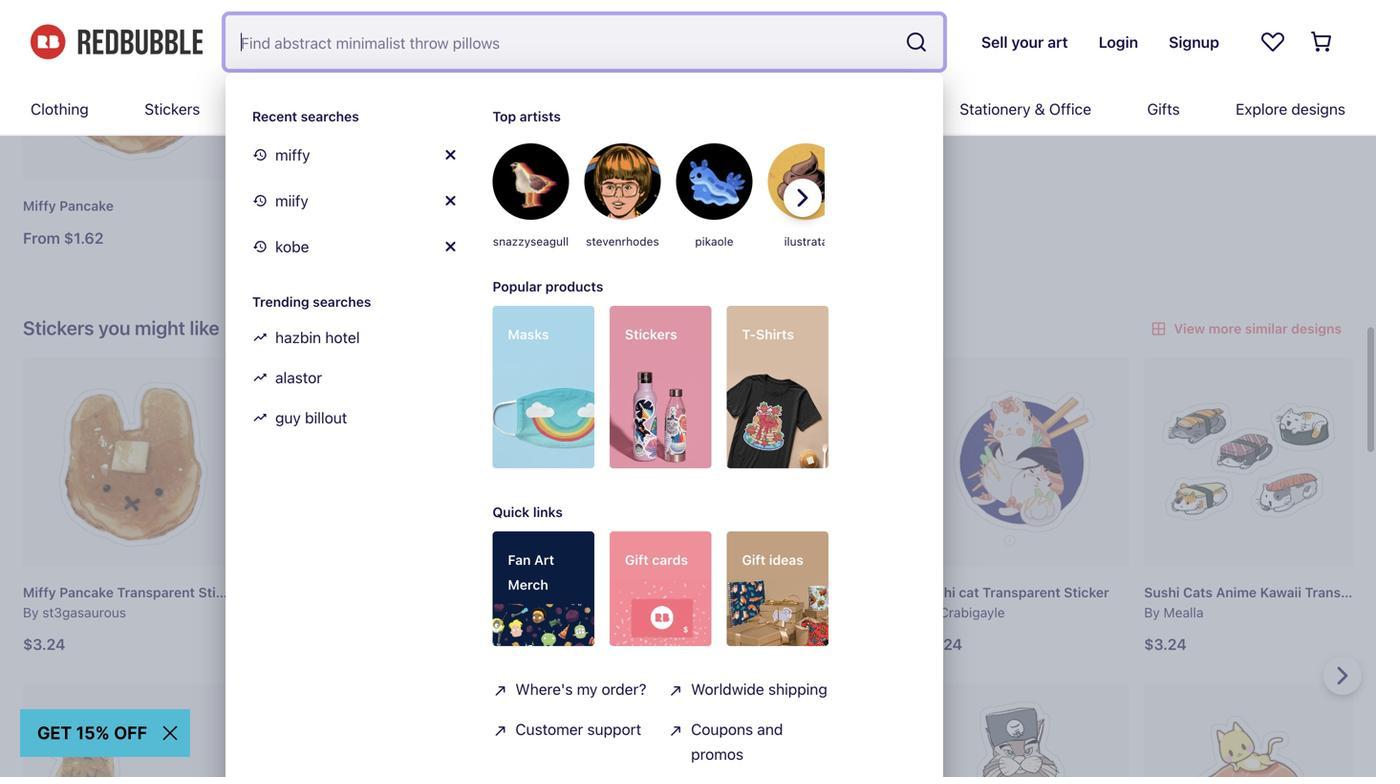Task type: locate. For each thing, give the bounding box(es) containing it.
sticker inside sushi cat transparent sticker by mealla
[[616, 585, 661, 600]]

trending searches
[[252, 294, 371, 310]]

transparent inside miffy pancake  transparent sticker by st3gasaurous
[[117, 585, 195, 600]]

1 transparent from the left
[[117, 585, 195, 600]]

pancake inside miffy pancake  transparent sticker by st3gasaurous
[[59, 585, 114, 600]]

2 by from the left
[[472, 605, 487, 620]]

searches for trending searches
[[313, 294, 371, 310]]

top artists
[[493, 108, 561, 124]]

ilustrata link
[[768, 143, 845, 252]]

like
[[190, 316, 219, 339]]

1 item preview, miffy pancake  designed and sold by st3gasaurous. image from the top
[[23, 0, 232, 180]]

2 $3.24 from the left
[[472, 635, 514, 654]]

gift ideas
[[742, 552, 804, 568]]

3 $3.24 from the left
[[920, 635, 963, 654]]

cat inside sushi cat transparent sticker by crabigayle
[[959, 585, 980, 600]]

1 horizontal spatial item preview, peanut butter n jelly bear sticker pack designed and sold by st3gasaurous. image
[[247, 0, 456, 180]]

snazzyseagull link
[[493, 143, 569, 252]]

item preview, sushi cat designed and sold by crabigayle. image
[[920, 357, 1129, 566]]

4 from from the left
[[696, 229, 733, 247]]

stickers for stickers you might like
[[23, 316, 94, 339]]

5 by from the left
[[1145, 605, 1160, 620]]

designs
[[1292, 100, 1346, 118]]

explore designs link
[[1236, 84, 1346, 134]]

menu bar
[[31, 84, 1346, 134]]

item preview, miffy pancake  designed and sold by st3gasaurous. image for from $1.62
[[23, 0, 232, 180]]

1 $3.24 from the left
[[23, 635, 65, 654]]

by inside sushi cat transparent sticker by spiritedartwork
[[696, 605, 712, 620]]

1 cat from the left
[[511, 585, 531, 600]]

4 transparent from the left
[[983, 585, 1061, 600]]

sticker
[[418, 198, 463, 214], [198, 585, 244, 600], [616, 585, 661, 600], [840, 585, 885, 600], [1064, 585, 1110, 600]]

sushi up crabigayle at the right
[[920, 585, 956, 600]]

transparent up st3gasaurous
[[117, 585, 195, 600]]

spiritedartwork
[[715, 605, 812, 620]]

2 & from the left
[[1035, 100, 1046, 118]]

living
[[572, 100, 613, 118]]

gifts link
[[1148, 84, 1180, 134]]

transparent inside sushi cat transparent sticker by mealla
[[534, 585, 612, 600]]

sushi inside sushi cats anime kawaii transparen by mealla
[[1145, 585, 1180, 600]]

transparent up crabigayle at the right
[[983, 585, 1061, 600]]

1 horizontal spatial gift
[[742, 552, 766, 568]]

gift
[[625, 552, 649, 568], [742, 552, 766, 568]]

& for stationery
[[1035, 100, 1046, 118]]

1 by from the left
[[23, 605, 39, 620]]

pancake for miffy pancake  transparent sticker by st3gasaurous
[[59, 585, 114, 600]]

1 $1.62 from the left
[[64, 229, 104, 247]]

sticker for sushi cat transparent sticker by mealla
[[616, 585, 661, 600]]

from $1.62 down rat
[[696, 229, 777, 247]]

item preview, miffy sushi designed and sold by bigwig5. image
[[247, 357, 456, 566]]

None field
[[226, 15, 943, 69]]

miffy inside miffy pancake  transparent sticker by st3gasaurous
[[23, 585, 56, 600]]

avatar for ilustrata image
[[768, 143, 845, 220]]

0 horizontal spatial item preview, peanut butter n jelly bear sticker pack designed and sold by st3gasaurous. image
[[23, 684, 232, 777]]

pikaole
[[695, 235, 734, 248]]

artists
[[520, 108, 561, 124]]

sushi cats anime kawaii transparen by mealla
[[1145, 585, 1377, 620]]

1 sushi from the left
[[472, 585, 507, 600]]

0 vertical spatial stickers link
[[145, 84, 200, 134]]

$1.62
[[64, 229, 104, 247], [288, 229, 328, 247], [513, 229, 552, 247], [737, 229, 777, 247]]

cat up crabigayle at the right
[[959, 585, 980, 600]]

1 vertical spatial stickers link
[[610, 306, 712, 468]]

stickers link for t-shirts link
[[610, 306, 712, 468]]

1 vertical spatial item preview, miffy pancake  designed and sold by st3gasaurous. image
[[23, 357, 232, 566]]

$3.24 down merch at the bottom left
[[472, 635, 514, 654]]

0 horizontal spatial cat
[[511, 585, 531, 600]]

searches
[[301, 108, 359, 124], [313, 294, 371, 310]]

cat up "spiritedartwork"
[[735, 585, 755, 600]]

2 miffy from the top
[[23, 585, 56, 600]]

sticker inside miffy pancake  transparent sticker by st3gasaurous
[[198, 585, 244, 600]]

searches up hotel at top
[[313, 294, 371, 310]]

my
[[577, 680, 598, 698]]

from $1.62 for rat
[[696, 229, 777, 247]]

stevenrhodes link
[[584, 143, 661, 252]]

miffy pancake  transparent sticker by st3gasaurous
[[23, 585, 244, 620]]

gift inside "link"
[[742, 552, 766, 568]]

by inside sushi cat transparent sticker by mealla
[[472, 605, 487, 620]]

gift ideas link
[[727, 531, 829, 646]]

transparent inside sushi cat transparent sticker by crabigayle
[[983, 585, 1061, 600]]

avatar for pikaole image
[[676, 143, 753, 220]]

miffy for miffy pancake  transparent sticker by st3gasaurous
[[23, 585, 56, 600]]

0 horizontal spatial mealla
[[491, 605, 531, 620]]

gift cards link
[[610, 531, 712, 646]]

sushi left merch at the bottom left
[[472, 585, 507, 600]]

$3.24 down st3gasaurous
[[23, 635, 65, 654]]

sushi cat transparent sticker by spiritedartwork
[[696, 585, 885, 620]]

home & living link
[[512, 84, 613, 134]]

1 vertical spatial searches
[[313, 294, 371, 310]]

1 horizontal spatial cat
[[735, 585, 755, 600]]

from down tomato
[[472, 229, 509, 247]]

transparent inside sushi cat transparent sticker by spiritedartwork
[[759, 585, 837, 600]]

sushi inside sushi cat transparent sticker by mealla
[[472, 585, 507, 600]]

cat inside sushi cat transparent sticker by mealla
[[511, 585, 531, 600]]

customer support
[[516, 720, 642, 738]]

2 mealla from the left
[[1164, 605, 1204, 620]]

1 pancake from the top
[[59, 198, 114, 214]]

1 & from the left
[[558, 100, 568, 118]]

customer
[[516, 720, 583, 738]]

0 vertical spatial item preview, miffy pancake  designed and sold by st3gasaurous. image
[[23, 0, 232, 180]]

&
[[558, 100, 568, 118], [1035, 100, 1046, 118]]

0 vertical spatial pancake
[[59, 198, 114, 214]]

2 horizontal spatial cat
[[959, 585, 980, 600]]

cat
[[523, 198, 545, 214]]

transparen
[[1305, 585, 1377, 600]]

by inside miffy pancake  transparent sticker by st3gasaurous
[[23, 605, 39, 620]]

4 sushi from the left
[[1145, 585, 1180, 600]]

customer support link
[[516, 717, 642, 742]]

1 vertical spatial miffy
[[23, 585, 56, 600]]

item preview, miffy pancake  designed and sold by st3gasaurous. image for $3.24
[[23, 357, 232, 566]]

2 from $1.62 from the left
[[247, 229, 328, 247]]

2 pancake from the top
[[59, 585, 114, 600]]

merch
[[508, 577, 549, 593]]

$3.24 down crabigayle at the right
[[920, 635, 963, 654]]

from down shy rat
[[696, 229, 733, 247]]

from down peanut
[[247, 229, 284, 247]]

1 horizontal spatial mealla
[[1164, 605, 1204, 620]]

$3.24 down cats
[[1145, 635, 1187, 654]]

pancake
[[59, 198, 114, 214], [59, 585, 114, 600]]

4 from $1.62 from the left
[[696, 229, 777, 247]]

menu bar containing clothing
[[31, 84, 1346, 134]]

$1.62 for pancake
[[64, 229, 104, 247]]

2 $1.62 from the left
[[288, 229, 328, 247]]

cat for spiritedartwork
[[735, 585, 755, 600]]

coupons and promos
[[691, 720, 783, 763]]

item preview, peanut butter n jelly bear sticker pack designed and sold by st3gasaurous. image
[[247, 0, 456, 180], [23, 684, 232, 777]]

sushi up $3.51 at the bottom right
[[696, 585, 731, 600]]

list box
[[226, 103, 493, 777]]

redbubble logo image
[[31, 25, 203, 60]]

0 horizontal spatial gift
[[625, 552, 649, 568]]

miffy for miffy pancake
[[23, 198, 56, 214]]

1 from $1.62 from the left
[[23, 229, 104, 247]]

gift left ideas
[[742, 552, 766, 568]]

from $1.62 down miffy pancake
[[23, 229, 104, 247]]

peanut butter n jelly bear sticker pack
[[247, 198, 497, 214]]

0 vertical spatial miffy
[[23, 198, 56, 214]]

& for home
[[558, 100, 568, 118]]

& left the "living"
[[558, 100, 568, 118]]

item preview, sushi cat designed and sold by spiritedartwork. image
[[696, 357, 905, 566]]

item preview, sushi cat designed and sold by sushicatgo. image
[[696, 684, 905, 777]]

st3gasaurous
[[42, 605, 126, 620]]

sushi left cats
[[1145, 585, 1180, 600]]

& left office
[[1035, 100, 1046, 118]]

jelly
[[351, 198, 381, 214]]

sushi inside sushi cat transparent sticker by spiritedartwork
[[696, 585, 731, 600]]

quick
[[493, 504, 530, 520]]

2 horizontal spatial stickers
[[625, 326, 677, 342]]

2 item preview, miffy pancake  designed and sold by st3gasaurous. image from the top
[[23, 357, 232, 566]]

3 from $1.62 from the left
[[472, 229, 552, 247]]

t-shirts
[[742, 326, 794, 342]]

miffy
[[275, 146, 310, 164]]

from $1.62 down peanut
[[247, 229, 328, 247]]

art
[[534, 552, 554, 568]]

1 vertical spatial pancake
[[59, 585, 114, 600]]

$3.24
[[23, 635, 65, 654], [472, 635, 514, 654], [920, 635, 963, 654], [1145, 635, 1187, 654]]

sticker for sushi cat transparent sticker by crabigayle
[[1064, 585, 1110, 600]]

sushi inside sushi cat transparent sticker by crabigayle
[[920, 585, 956, 600]]

from $1.62 down tomato cat
[[472, 229, 552, 247]]

cards
[[652, 552, 688, 568]]

cat down fan
[[511, 585, 531, 600]]

$1.62 down 'butter'
[[288, 229, 328, 247]]

stevenrhodes
[[586, 235, 659, 248]]

mealla down merch at the bottom left
[[491, 605, 531, 620]]

1 from from the left
[[23, 229, 60, 247]]

4 by from the left
[[920, 605, 936, 620]]

1 mealla from the left
[[491, 605, 531, 620]]

1 miffy from the top
[[23, 198, 56, 214]]

3 cat from the left
[[959, 585, 980, 600]]

gift for gift cards
[[625, 552, 649, 568]]

0 vertical spatial searches
[[301, 108, 359, 124]]

2 sushi from the left
[[696, 585, 731, 600]]

guy billout
[[275, 409, 347, 427]]

1 vertical spatial item preview, peanut butter n jelly bear sticker pack designed and sold by st3gasaurous. image
[[23, 684, 232, 777]]

transparent down ideas
[[759, 585, 837, 600]]

$1.62 down rat
[[737, 229, 777, 247]]

0 horizontal spatial stickers
[[23, 316, 94, 339]]

$1.62 for cat
[[513, 229, 552, 247]]

3 sushi from the left
[[920, 585, 956, 600]]

stickers for stickers link corresponding to phone cases link
[[145, 100, 200, 118]]

mealla down cats
[[1164, 605, 1204, 620]]

mealla
[[491, 605, 531, 620], [1164, 605, 1204, 620]]

3 by from the left
[[696, 605, 712, 620]]

support
[[587, 720, 642, 738]]

from $1.62
[[23, 229, 104, 247], [247, 229, 328, 247], [472, 229, 552, 247], [696, 229, 777, 247]]

$1.62 down cat
[[513, 229, 552, 247]]

ideas
[[769, 552, 804, 568]]

1 horizontal spatial stickers link
[[610, 306, 712, 468]]

from down miffy pancake
[[23, 229, 60, 247]]

0 horizontal spatial &
[[558, 100, 568, 118]]

by for sushi cat transparent sticker by spiritedartwork
[[696, 605, 712, 620]]

item preview, shy rat designed and sold by st3gasaurous. image
[[696, 0, 905, 180]]

where's
[[516, 680, 573, 698]]

sticker inside sushi cat transparent sticker by crabigayle
[[1064, 585, 1110, 600]]

stationery & office link
[[960, 84, 1092, 134]]

miffy pancake
[[23, 198, 114, 214]]

searches right the phone
[[301, 108, 359, 124]]

miffy
[[23, 198, 56, 214], [23, 585, 56, 600]]

3 transparent from the left
[[759, 585, 837, 600]]

4 $3.24 from the left
[[1145, 635, 1187, 654]]

from $1.62 for pancake
[[23, 229, 104, 247]]

2 transparent from the left
[[534, 585, 612, 600]]

0 horizontal spatial stickers link
[[145, 84, 200, 134]]

trending
[[252, 294, 309, 310]]

by inside sushi cat transparent sticker by crabigayle
[[920, 605, 936, 620]]

top
[[493, 108, 516, 124]]

fan art merch link
[[493, 531, 595, 646]]

item preview, sushi cat designed and sold by jonasdesign. image
[[1145, 684, 1354, 777]]

explore
[[1236, 100, 1288, 118]]

sushi
[[472, 585, 507, 600], [696, 585, 731, 600], [920, 585, 956, 600], [1145, 585, 1180, 600]]

gift left cards
[[625, 552, 649, 568]]

1 horizontal spatial &
[[1035, 100, 1046, 118]]

cat inside sushi cat transparent sticker by spiritedartwork
[[735, 585, 755, 600]]

sticker inside sushi cat transparent sticker by spiritedartwork
[[840, 585, 885, 600]]

1 gift from the left
[[625, 552, 649, 568]]

3 from from the left
[[472, 229, 509, 247]]

by inside sushi cats anime kawaii transparen by mealla
[[1145, 605, 1160, 620]]

4 $1.62 from the left
[[737, 229, 777, 247]]

transparent
[[117, 585, 195, 600], [534, 585, 612, 600], [759, 585, 837, 600], [983, 585, 1061, 600]]

$3.24 for by
[[1145, 635, 1187, 654]]

$3.24 for mealla
[[472, 635, 514, 654]]

2 gift from the left
[[742, 552, 766, 568]]

by for sushi cat transparent sticker by mealla
[[472, 605, 487, 620]]

searches for recent searches
[[301, 108, 359, 124]]

cat
[[511, 585, 531, 600], [735, 585, 755, 600], [959, 585, 980, 600]]

rat
[[723, 198, 742, 214]]

by for miffy pancake  transparent sticker by st3gasaurous
[[23, 605, 39, 620]]

2 from from the left
[[247, 229, 284, 247]]

stickers inside menu bar
[[145, 100, 200, 118]]

3 $1.62 from the left
[[513, 229, 552, 247]]

1 horizontal spatial stickers
[[145, 100, 200, 118]]

tomato
[[472, 198, 520, 214]]

gift cards
[[625, 552, 688, 568]]

$1.62 down miffy pancake
[[64, 229, 104, 247]]

2 cat from the left
[[735, 585, 755, 600]]

transparent down the art at left bottom
[[534, 585, 612, 600]]

bear
[[384, 198, 414, 214]]

sticker for miffy pancake  transparent sticker by st3gasaurous
[[198, 585, 244, 600]]

item preview, miffy pancake  designed and sold by st3gasaurous. image
[[23, 0, 232, 180], [23, 357, 232, 566]]



Task type: vqa. For each thing, say whether or not it's contained in the screenshot.
MEALLA
yes



Task type: describe. For each thing, give the bounding box(es) containing it.
transparent for spiritedartwork
[[759, 585, 837, 600]]

explore designs
[[1236, 100, 1346, 118]]

shirts
[[756, 326, 794, 342]]

cat for crabigayle
[[959, 585, 980, 600]]

shy
[[696, 198, 720, 214]]

item preview, sushi cats anime kawaii designed and sold by mealla. image
[[1145, 357, 1354, 566]]

pack
[[466, 198, 497, 214]]

where's my order? link
[[516, 677, 647, 702]]

order?
[[602, 680, 647, 698]]

stationery & office
[[960, 100, 1092, 118]]

mealla inside sushi cats anime kawaii transparen by mealla
[[1164, 605, 1204, 620]]

alastor
[[275, 369, 322, 387]]

recent searches
[[252, 108, 359, 124]]

home & living
[[512, 100, 613, 118]]

butter
[[296, 198, 336, 214]]

from for miffy
[[23, 229, 60, 247]]

where's my order?
[[516, 680, 647, 698]]

crabigayle
[[940, 605, 1005, 620]]

peanut
[[247, 198, 292, 214]]

n
[[340, 198, 348, 214]]

list box containing miffy
[[226, 103, 493, 777]]

shipping
[[769, 680, 828, 698]]

quick links
[[493, 504, 563, 520]]

sushi for mealla
[[472, 585, 507, 600]]

you
[[98, 316, 130, 339]]

item preview, tomato cat designed and sold by st3gasaurous. image
[[472, 0, 681, 180]]

gift for gift ideas
[[742, 552, 766, 568]]

recent
[[252, 108, 297, 124]]

and
[[757, 720, 783, 738]]

$3.24 for st3gasaurous
[[23, 635, 65, 654]]

clothing
[[31, 100, 89, 118]]

t-shirts link
[[727, 306, 829, 468]]

stickers you might like
[[23, 316, 219, 339]]

snazzyseagull
[[493, 235, 569, 248]]

from for peanut
[[247, 229, 284, 247]]

from $1.62 for cat
[[472, 229, 552, 247]]

tomato cat
[[472, 198, 545, 214]]

0 vertical spatial item preview, peanut butter n jelly bear sticker pack designed and sold by st3gasaurous. image
[[247, 0, 456, 180]]

fan art merch
[[508, 552, 554, 593]]

Search term search field
[[226, 15, 898, 69]]

hotel
[[325, 328, 360, 347]]

gifts
[[1148, 100, 1180, 118]]

avatar for snazzyseagull image
[[493, 143, 569, 220]]

sticker for sushi cat transparent sticker by spiritedartwork
[[840, 585, 885, 600]]

avatar for stevenrhodes image
[[584, 143, 661, 220]]

billout
[[305, 409, 347, 427]]

ilustrata
[[784, 235, 828, 248]]

pikaole link
[[676, 143, 753, 252]]

t-
[[742, 326, 756, 342]]

worldwide shipping
[[691, 680, 828, 698]]

mealla inside sushi cat transparent sticker by mealla
[[491, 605, 531, 620]]

sushi cat transparent sticker by mealla
[[472, 585, 661, 620]]

fan
[[508, 552, 531, 568]]

popular products
[[493, 279, 604, 294]]

popular
[[493, 279, 542, 294]]

pancake for miffy pancake
[[59, 198, 114, 214]]

products
[[546, 279, 604, 294]]

shy rat
[[696, 198, 742, 214]]

from for tomato
[[472, 229, 509, 247]]

cat for mealla
[[511, 585, 531, 600]]

hazbin
[[275, 328, 321, 347]]

stationery
[[960, 100, 1031, 118]]

sushi cat transparent sticker by crabigayle
[[920, 585, 1110, 620]]

transparent for crabigayle
[[983, 585, 1061, 600]]

coupons and promos link
[[691, 717, 829, 767]]

phone cases
[[256, 100, 347, 118]]

phone cases link
[[256, 84, 347, 134]]

sushi for crabigayle
[[920, 585, 956, 600]]

phone
[[256, 100, 300, 118]]

sushi for spiritedartwork
[[696, 585, 731, 600]]

transparent for mealla
[[534, 585, 612, 600]]

$3.24 for crabigayle
[[920, 635, 963, 654]]

by for sushi cat transparent sticker by crabigayle
[[920, 605, 936, 620]]

$1.62 for rat
[[737, 229, 777, 247]]

sushi for by
[[1145, 585, 1180, 600]]

home
[[512, 100, 554, 118]]

$3.51
[[696, 635, 736, 654]]

cats
[[1184, 585, 1213, 600]]

worldwide shipping link
[[691, 677, 828, 702]]

kobe
[[275, 238, 309, 256]]

guy
[[275, 409, 301, 427]]

item preview, sushi cat designed and sold by petsvects. image
[[472, 684, 681, 777]]

$1.62 for butter
[[288, 229, 328, 247]]

hazbin hotel
[[275, 328, 360, 347]]

kawaii
[[1261, 585, 1302, 600]]

might
[[135, 316, 185, 339]]

item preview, sushi cat designed and sold by bobstar22. image
[[920, 684, 1129, 777]]

cases
[[304, 100, 347, 118]]

coupons
[[691, 720, 753, 738]]

transparent for st3gasaurous
[[117, 585, 195, 600]]

promos
[[691, 745, 744, 763]]

from for shy
[[696, 229, 733, 247]]

masks
[[508, 326, 549, 342]]

clothing link
[[31, 84, 89, 134]]

miify
[[275, 192, 309, 210]]

item preview, sushi cat designed and sold by mealla. image
[[472, 357, 681, 566]]

from $1.62 for butter
[[247, 229, 328, 247]]

stickers link for phone cases link
[[145, 84, 200, 134]]



